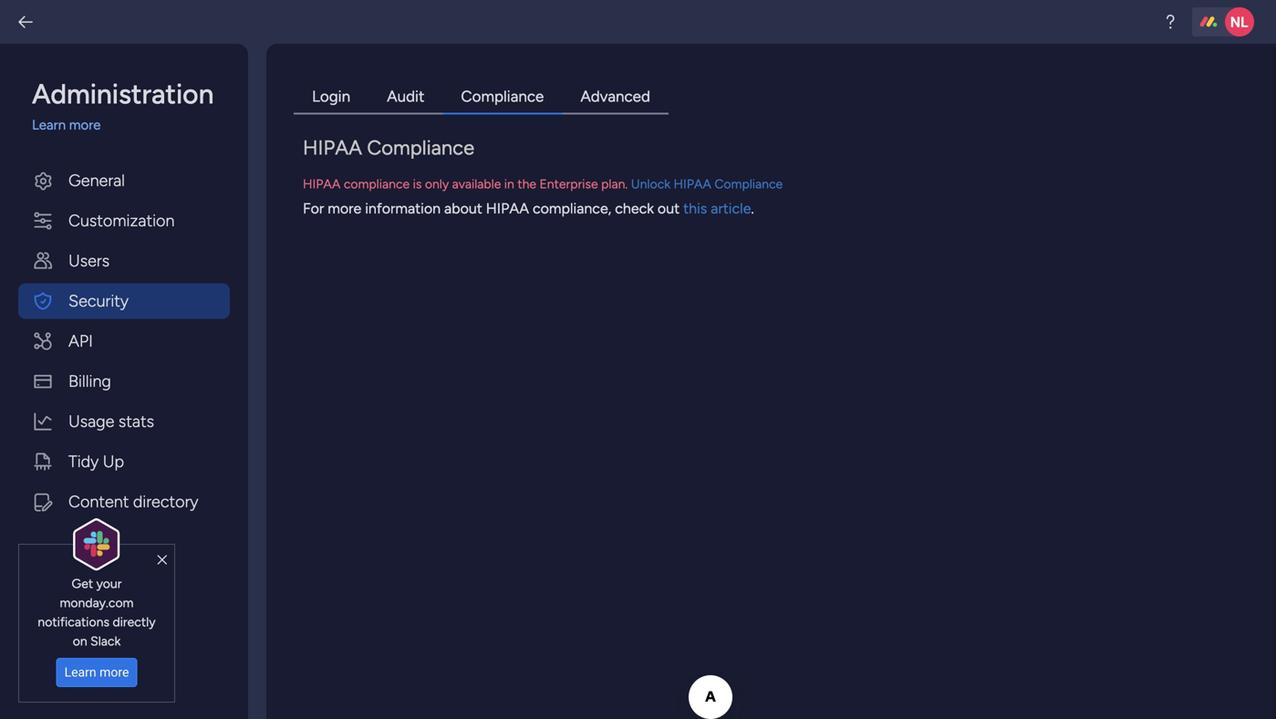 Task type: locate. For each thing, give the bounding box(es) containing it.
compliance
[[461, 87, 544, 106], [367, 136, 475, 160], [715, 176, 783, 192]]

usage
[[68, 412, 114, 431]]

more right for
[[328, 200, 362, 217]]

help image
[[1162, 13, 1180, 31]]

out
[[658, 200, 680, 217]]

more inside button
[[100, 665, 129, 680]]

up
[[103, 452, 124, 471]]

1 vertical spatial more
[[328, 200, 362, 217]]

get your monday.com notifications directly on slack
[[38, 576, 156, 649]]

advanced
[[581, 87, 651, 106]]

api button
[[18, 323, 230, 359]]

audit link
[[369, 80, 443, 115]]

for more information about hipaa compliance, check out this article .
[[303, 200, 754, 217]]

plan.
[[601, 176, 628, 192]]

compliance up in
[[461, 87, 544, 106]]

only
[[425, 176, 449, 192]]

learn inside button
[[64, 665, 96, 680]]

in
[[504, 176, 515, 192]]

audit
[[387, 87, 425, 106]]

tidy up button
[[18, 444, 230, 480]]

is
[[413, 176, 422, 192]]

learn down the administration
[[32, 117, 66, 133]]

users
[[68, 251, 110, 271]]

compliance,
[[533, 200, 612, 217]]

administration
[[32, 78, 214, 110]]

the
[[518, 176, 537, 192]]

content directory
[[68, 492, 198, 511]]

more down the slack
[[100, 665, 129, 680]]

content
[[68, 492, 129, 511]]

learn more link
[[32, 115, 230, 136]]

this
[[684, 200, 707, 217]]

security button
[[18, 283, 230, 319]]

compliance up .
[[715, 176, 783, 192]]

compliance
[[344, 176, 410, 192]]

0 vertical spatial more
[[69, 117, 101, 133]]

compliance up is
[[367, 136, 475, 160]]

login link
[[294, 80, 369, 115]]

0 vertical spatial learn
[[32, 117, 66, 133]]

hipaa
[[303, 136, 362, 160], [303, 176, 341, 192], [674, 176, 712, 192], [486, 200, 529, 217]]

more
[[69, 117, 101, 133], [328, 200, 362, 217], [100, 665, 129, 680]]

on
[[73, 633, 87, 649]]

learn
[[32, 117, 66, 133], [64, 665, 96, 680]]

1 vertical spatial learn
[[64, 665, 96, 680]]

enterprise
[[540, 176, 598, 192]]

noah lott image
[[1225, 7, 1255, 36]]

directory
[[133, 492, 198, 511]]

more down the administration
[[69, 117, 101, 133]]

tidy
[[68, 452, 99, 471]]

security
[[68, 291, 129, 311]]

available
[[452, 176, 501, 192]]

usage stats
[[68, 412, 154, 431]]

general
[[68, 171, 125, 190]]

learn down on
[[64, 665, 96, 680]]

2 vertical spatial more
[[100, 665, 129, 680]]

billing
[[68, 371, 111, 391]]

billing button
[[18, 364, 230, 399]]



Task type: vqa. For each thing, say whether or not it's contained in the screenshot.
0
no



Task type: describe. For each thing, give the bounding box(es) containing it.
usage stats button
[[18, 404, 230, 439]]

stats
[[119, 412, 154, 431]]

hipaa down in
[[486, 200, 529, 217]]

advanced link
[[562, 80, 669, 115]]

hipaa up for
[[303, 176, 341, 192]]

0 vertical spatial compliance
[[461, 87, 544, 106]]

login
[[312, 87, 350, 106]]

article
[[711, 200, 751, 217]]

customization
[[68, 211, 175, 230]]

check
[[615, 200, 654, 217]]

more for learn more
[[100, 665, 129, 680]]

dapulse x slim image
[[158, 552, 167, 568]]

get
[[72, 576, 93, 591]]

hipaa compliance
[[303, 136, 475, 160]]

compliance link
[[443, 80, 562, 115]]

learn more button
[[56, 658, 137, 687]]

learn inside administration learn more
[[32, 117, 66, 133]]

hipaa compliance is only available in the enterprise plan. unlock hipaa compliance
[[303, 176, 783, 192]]

monday.com
[[60, 595, 134, 610]]

2 vertical spatial compliance
[[715, 176, 783, 192]]

information
[[365, 200, 441, 217]]

your
[[96, 576, 122, 591]]

slack
[[90, 633, 121, 649]]

general button
[[18, 163, 230, 198]]

about
[[444, 200, 483, 217]]

unlock hipaa compliance link
[[631, 176, 783, 192]]

back to workspace image
[[16, 13, 35, 31]]

administration learn more
[[32, 78, 214, 133]]

api
[[68, 331, 93, 351]]

users button
[[18, 243, 230, 279]]

for
[[303, 200, 324, 217]]

tidy up
[[68, 452, 124, 471]]

directly
[[113, 614, 156, 629]]

1 vertical spatial compliance
[[367, 136, 475, 160]]

hipaa down login link
[[303, 136, 362, 160]]

unlock
[[631, 176, 671, 192]]

learn more
[[64, 665, 129, 680]]

hipaa up this
[[674, 176, 712, 192]]

this article link
[[684, 200, 751, 217]]

content directory button
[[18, 484, 230, 520]]

notifications
[[38, 614, 109, 629]]

more inside administration learn more
[[69, 117, 101, 133]]

more for for more information about hipaa compliance, check out this article .
[[328, 200, 362, 217]]

customization button
[[18, 203, 230, 239]]

.
[[751, 200, 754, 217]]



